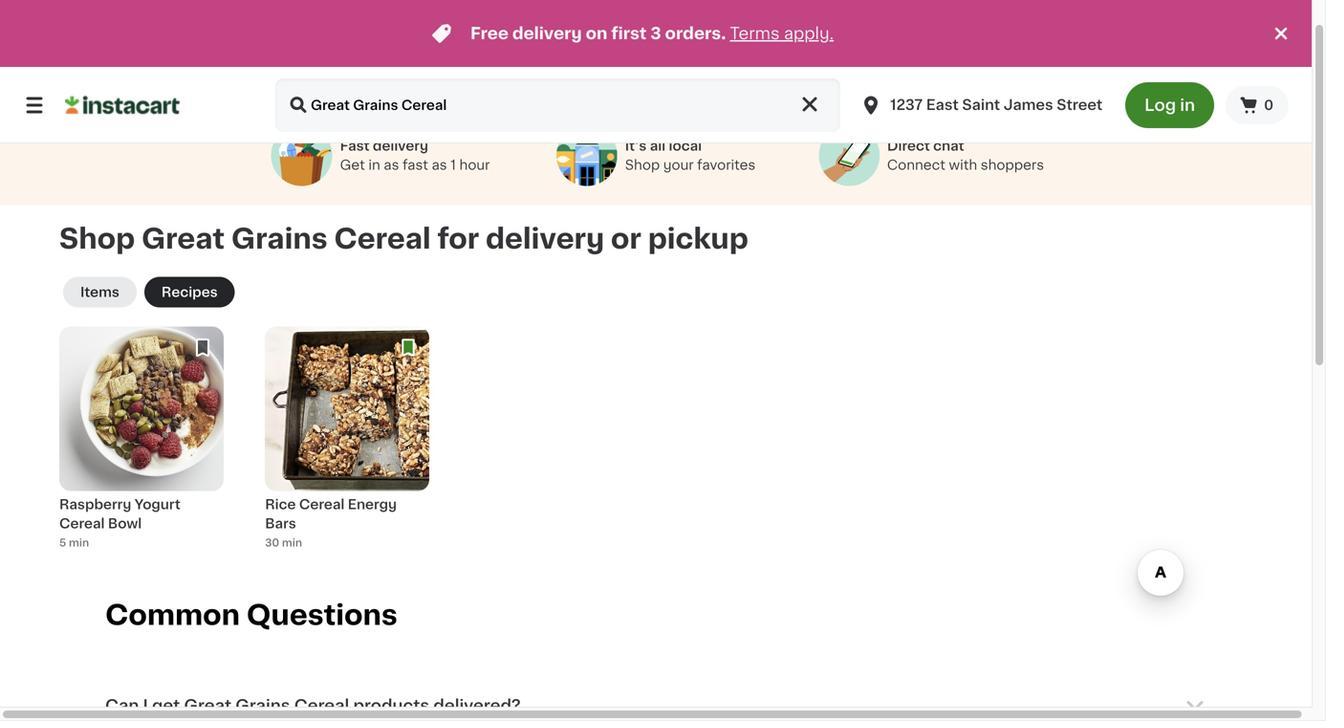 Task type: describe. For each thing, give the bounding box(es) containing it.
bars
[[265, 517, 296, 530]]

1237 east saint james street
[[891, 98, 1103, 112]]

1237 east saint james street button
[[849, 78, 1115, 132]]

can
[[105, 698, 139, 714]]

shop
[[59, 225, 135, 252]]

cereal left for
[[334, 225, 431, 252]]

rice
[[265, 498, 296, 511]]

instacart logo image
[[65, 94, 180, 117]]

cereal inside raspberry yogurt cereal bowl
[[59, 517, 105, 530]]

orders.
[[665, 25, 726, 42]]

recipes
[[162, 285, 218, 299]]

log in
[[1145, 97, 1196, 113]]

recipe card group containing raspberry yogurt cereal bowl
[[59, 327, 224, 562]]

rice cereal energy bars
[[265, 498, 397, 530]]

min for bowl
[[69, 538, 89, 548]]

first
[[612, 25, 647, 42]]

bowl
[[108, 517, 142, 530]]

0 button
[[1227, 86, 1290, 124]]

recipes button
[[144, 277, 235, 307]]

can i get great grains cereal products delivered? button
[[105, 672, 1207, 721]]

5 min
[[59, 538, 89, 548]]

min for bars
[[282, 538, 302, 548]]

pickup
[[648, 225, 749, 252]]

it's all local
[[625, 139, 702, 153]]

raspberry
[[59, 498, 131, 511]]

30
[[265, 538, 280, 548]]

common
[[105, 602, 240, 629]]

energy
[[348, 498, 397, 511]]

grains inside can i get great grains cereal products delivered? 'dropdown button'
[[236, 698, 290, 714]]

raspberry yogurt cereal bowl
[[59, 498, 181, 530]]

2 vertical spatial delivery
[[486, 225, 605, 252]]

1237
[[891, 98, 923, 112]]

terms
[[730, 25, 780, 42]]

fast
[[340, 139, 370, 153]]

yogurt
[[135, 498, 181, 511]]

direct chat
[[888, 139, 965, 153]]

log
[[1145, 97, 1177, 113]]

direct
[[888, 139, 931, 153]]

30 min
[[265, 538, 302, 548]]

local
[[669, 139, 702, 153]]

5
[[59, 538, 66, 548]]



Task type: vqa. For each thing, say whether or not it's contained in the screenshot.
James
yes



Task type: locate. For each thing, give the bounding box(es) containing it.
grains
[[231, 225, 328, 252], [236, 698, 290, 714]]

1237 east saint james street button
[[860, 78, 1103, 132]]

min right 5 at bottom left
[[69, 538, 89, 548]]

items button
[[63, 277, 137, 307]]

common questions
[[105, 602, 398, 629]]

it's
[[625, 139, 647, 153]]

cereal right rice
[[299, 498, 345, 511]]

great inside 'dropdown button'
[[184, 698, 232, 714]]

cereal
[[334, 225, 431, 252], [299, 498, 345, 511], [59, 517, 105, 530], [294, 698, 349, 714]]

0 horizontal spatial recipe card group
[[59, 327, 224, 562]]

cereal left products
[[294, 698, 349, 714]]

delivered?
[[434, 698, 521, 714]]

for
[[438, 225, 479, 252]]

products
[[353, 698, 430, 714]]

2 min from the left
[[282, 538, 302, 548]]

1 recipe card group from the left
[[59, 327, 224, 562]]

delivery inside "limited time offer" region
[[513, 25, 582, 42]]

1 vertical spatial delivery
[[373, 139, 429, 153]]

get
[[152, 698, 180, 714]]

cereal up 5 min
[[59, 517, 105, 530]]

delivery
[[513, 25, 582, 42], [373, 139, 429, 153], [486, 225, 605, 252]]

terms apply. link
[[730, 25, 834, 42]]

free
[[471, 25, 509, 42]]

cereal inside 'dropdown button'
[[294, 698, 349, 714]]

delivery right fast
[[373, 139, 429, 153]]

0 horizontal spatial min
[[69, 538, 89, 548]]

0
[[1265, 99, 1274, 112]]

min
[[69, 538, 89, 548], [282, 538, 302, 548]]

saint
[[963, 98, 1001, 112]]

delivery left on
[[513, 25, 582, 42]]

great
[[142, 225, 225, 252], [184, 698, 232, 714]]

apply.
[[784, 25, 834, 42]]

1 min from the left
[[69, 538, 89, 548]]

all
[[650, 139, 666, 153]]

can i get great grains cereal products delivered?
[[105, 698, 521, 714]]

or
[[611, 225, 642, 252]]

cereal inside rice cereal energy bars
[[299, 498, 345, 511]]

2 recipe card group from the left
[[265, 327, 430, 562]]

great up recipes
[[142, 225, 225, 252]]

free delivery on first 3 orders. terms apply.
[[471, 25, 834, 42]]

items
[[80, 285, 120, 299]]

None search field
[[276, 78, 841, 132]]

log in button
[[1126, 82, 1215, 128]]

james
[[1004, 98, 1054, 112]]

street
[[1057, 98, 1103, 112]]

chat
[[934, 139, 965, 153]]

0 vertical spatial great
[[142, 225, 225, 252]]

delivery for free
[[513, 25, 582, 42]]

recipe card group containing rice cereal energy bars
[[265, 327, 430, 562]]

fast delivery
[[340, 139, 429, 153]]

0 vertical spatial grains
[[231, 225, 328, 252]]

great right get
[[184, 698, 232, 714]]

min right 30
[[282, 538, 302, 548]]

1 horizontal spatial recipe card group
[[265, 327, 430, 562]]

in
[[1181, 97, 1196, 113]]

recipe card group
[[59, 327, 224, 562], [265, 327, 430, 562]]

0 vertical spatial delivery
[[513, 25, 582, 42]]

1 horizontal spatial min
[[282, 538, 302, 548]]

3
[[651, 25, 662, 42]]

1 vertical spatial great
[[184, 698, 232, 714]]

questions
[[247, 602, 398, 629]]

on
[[586, 25, 608, 42]]

Search field
[[276, 78, 841, 132]]

east
[[927, 98, 959, 112]]

limited time offer region
[[0, 0, 1270, 67]]

shop great grains cereal for delivery or pickup
[[59, 225, 749, 252]]

1 vertical spatial grains
[[236, 698, 290, 714]]

delivery left or
[[486, 225, 605, 252]]

delivery for fast
[[373, 139, 429, 153]]

i
[[143, 698, 148, 714]]



